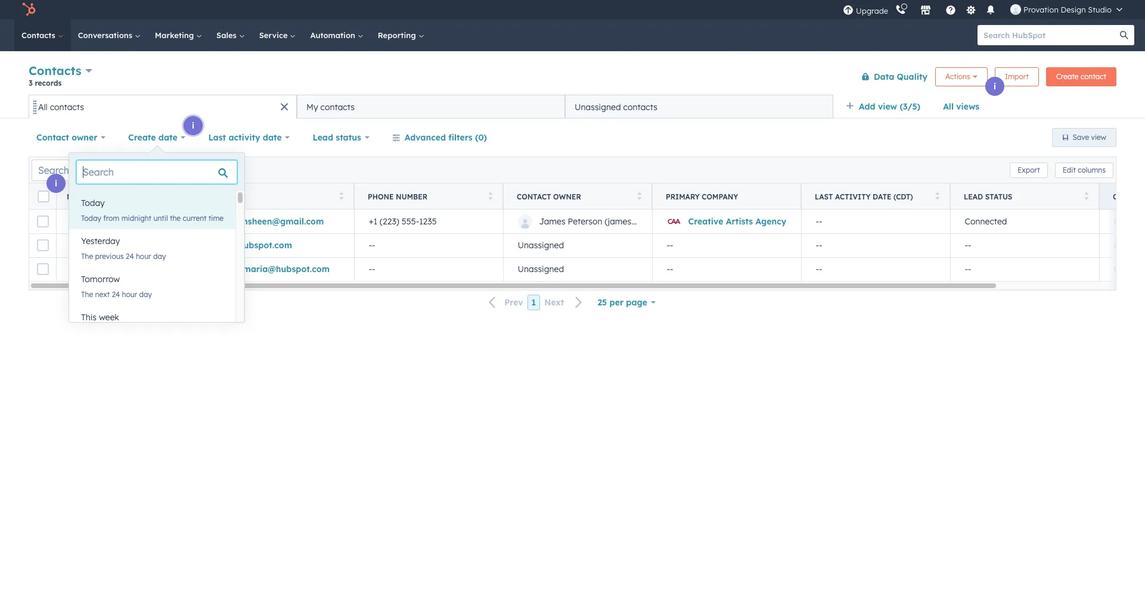 Task type: describe. For each thing, give the bounding box(es) containing it.
this
[[81, 312, 97, 323]]

oct 24, 2 for bh@hubspot.com
[[1114, 240, 1145, 251]]

connected
[[965, 216, 1007, 227]]

24, for martinsheen@gmail.com
[[1130, 216, 1142, 227]]

contacts banner
[[29, 61, 1117, 95]]

status
[[336, 132, 361, 143]]

martinsheen@gmail.com
[[220, 216, 324, 227]]

1 horizontal spatial contact owner
[[517, 192, 581, 201]]

last for last activity date (cdt)
[[815, 192, 833, 201]]

press to sort. element for lead status
[[1084, 192, 1089, 202]]

time
[[209, 214, 224, 223]]

my contacts
[[306, 102, 355, 112]]

notifications image
[[986, 5, 996, 16]]

date
[[873, 192, 892, 201]]

number
[[396, 192, 428, 201]]

2 for emailmaria@hubspot.com
[[1144, 264, 1145, 275]]

press to sort. element for email
[[339, 192, 343, 202]]

this week
[[81, 312, 119, 323]]

contacts for all contacts
[[50, 102, 84, 112]]

martin
[[92, 216, 120, 227]]

press to sort. element for contact owner
[[637, 192, 642, 202]]

the for tomorrow
[[81, 290, 93, 299]]

+1 (223) 555-1235 button
[[354, 210, 503, 234]]

marketplaces image
[[921, 5, 931, 16]]

tomorrow
[[81, 274, 120, 285]]

date inside popup button
[[263, 132, 282, 143]]

1 horizontal spatial i
[[192, 120, 194, 131]]

brian
[[92, 240, 115, 251]]

per
[[610, 298, 624, 308]]

Search HubSpot search field
[[978, 25, 1124, 45]]

yesterday button
[[69, 230, 236, 253]]

company
[[702, 192, 738, 201]]

the
[[170, 214, 181, 223]]

list box containing today
[[69, 191, 245, 344]]

save view button
[[1052, 128, 1117, 147]]

notifications button
[[981, 0, 1001, 19]]

add view (3/5) button
[[838, 95, 936, 119]]

lead status
[[313, 132, 361, 143]]

day for tomorrow
[[139, 290, 152, 299]]

last activity date
[[208, 132, 282, 143]]

last activity date (cdt)
[[815, 192, 913, 201]]

conversations link
[[71, 19, 148, 51]]

1 press to sort. image from the left
[[190, 192, 194, 200]]

2 horizontal spatial i
[[994, 81, 996, 92]]

marketplaces button
[[914, 0, 939, 19]]

actions button
[[936, 67, 988, 86]]

last activity date button
[[201, 126, 298, 150]]

2 vertical spatial i
[[55, 178, 57, 189]]

connected button
[[950, 210, 1099, 234]]

create for create d
[[1113, 192, 1141, 201]]

service link
[[252, 19, 303, 51]]

sales
[[216, 30, 239, 40]]

brian halligan (sample contact) link
[[92, 240, 228, 251]]

next
[[95, 290, 110, 299]]

-- button down the 1235
[[354, 234, 503, 258]]

-- button down connected
[[950, 234, 1099, 258]]

lead status
[[964, 192, 1013, 201]]

reporting
[[378, 30, 418, 40]]

Search name, phone, email addresses, or company search field
[[32, 159, 176, 181]]

actions
[[946, 72, 971, 81]]

advanced filters (0)
[[405, 132, 487, 143]]

maria johnson (sample contact)
[[92, 264, 230, 275]]

bh@hubspot.com link
[[220, 240, 292, 251]]

create d
[[1113, 192, 1145, 201]]

lead for lead status
[[964, 192, 983, 201]]

today button
[[69, 191, 236, 215]]

this week button
[[69, 306, 236, 330]]

tomorrow the next 24 hour day
[[81, 274, 152, 299]]

-- button down +1 (223) 555-1235 button
[[354, 258, 503, 281]]

week
[[99, 312, 119, 323]]

hour for yesterday
[[136, 252, 151, 261]]

primary company column header
[[652, 184, 802, 210]]

25
[[598, 298, 607, 308]]

conversations
[[78, 30, 135, 40]]

upgrade
[[856, 6, 888, 15]]

save view
[[1073, 133, 1107, 142]]

help button
[[941, 0, 961, 19]]

martin sheen
[[92, 216, 148, 227]]

1 horizontal spatial owner
[[553, 192, 581, 201]]

martinsheen@gmail.com button
[[205, 210, 354, 234]]

name
[[67, 192, 88, 201]]

unassigned contacts button
[[565, 95, 834, 119]]

activity
[[229, 132, 260, 143]]

24, for emailmaria@hubspot.com
[[1130, 264, 1142, 275]]

hour for tomorrow
[[122, 290, 137, 299]]

unassigned inside the unassigned contacts button
[[575, 102, 621, 112]]

contact inside contact owner popup button
[[36, 132, 69, 143]]

+1
[[369, 216, 378, 227]]

2 for bh@hubspot.com
[[1144, 240, 1145, 251]]

until
[[153, 214, 168, 223]]

johnson
[[119, 264, 154, 275]]

contacts for my contacts
[[321, 102, 355, 112]]

create for create contact
[[1056, 72, 1079, 81]]

marketing link
[[148, 19, 209, 51]]

press to sort. image for email
[[339, 192, 343, 200]]

1 horizontal spatial contact
[[517, 192, 551, 201]]

next
[[544, 298, 564, 308]]

create date
[[128, 132, 177, 143]]

records
[[35, 79, 62, 88]]

automation link
[[303, 19, 371, 51]]

current
[[183, 214, 207, 223]]

d
[[1143, 192, 1145, 201]]

maria johnson (sample contact) link
[[92, 264, 230, 275]]

data quality
[[874, 71, 928, 82]]

settings link
[[964, 3, 978, 16]]

maria
[[92, 264, 116, 275]]

2 for martinsheen@gmail.com
[[1144, 216, 1145, 227]]

1
[[532, 298, 536, 308]]

tomorrow button
[[69, 268, 236, 292]]

phone
[[368, 192, 394, 201]]

2 horizontal spatial i button
[[986, 77, 1005, 96]]

add view (3/5)
[[859, 101, 921, 112]]

my contacts button
[[297, 95, 565, 119]]

24 for yesterday
[[126, 252, 134, 261]]

hubspot image
[[21, 2, 36, 17]]

views
[[956, 101, 980, 112]]

all views link
[[936, 95, 988, 119]]

creative
[[688, 216, 723, 227]]

the for yesterday
[[81, 252, 93, 261]]

press to sort. element for phone number
[[488, 192, 492, 202]]

creative artists agency
[[688, 216, 787, 227]]

press to sort. image for lead status
[[1084, 192, 1089, 200]]

1235
[[419, 216, 437, 227]]

1 press to sort. element from the left
[[190, 192, 194, 202]]

all contacts
[[38, 102, 84, 112]]

oct for bh@hubspot.com
[[1114, 240, 1128, 251]]



Task type: locate. For each thing, give the bounding box(es) containing it.
555-
[[402, 216, 419, 227]]

0 horizontal spatial press to sort. image
[[339, 192, 343, 200]]

last inside last activity date popup button
[[208, 132, 226, 143]]

press to sort. image
[[339, 192, 343, 200], [637, 192, 642, 200], [935, 192, 940, 200]]

1 contacts from the left
[[50, 102, 84, 112]]

1 unassigned button from the top
[[503, 234, 652, 258]]

oct 24, 2 for martinsheen@gmail.com
[[1114, 216, 1145, 227]]

0 vertical spatial the
[[81, 252, 93, 261]]

unassigned for emailmaria@hubspot.com
[[518, 264, 564, 275]]

create left contact
[[1056, 72, 1079, 81]]

contact) down bh@hubspot.com link
[[194, 264, 230, 275]]

Search search field
[[76, 160, 237, 184]]

pagination navigation
[[482, 295, 590, 311]]

0 vertical spatial create
[[1056, 72, 1079, 81]]

phone number
[[368, 192, 428, 201]]

last left activity
[[208, 132, 226, 143]]

today up martin
[[81, 198, 105, 209]]

(3/5)
[[900, 101, 921, 112]]

add
[[859, 101, 876, 112]]

2 today from the top
[[81, 214, 101, 223]]

0 horizontal spatial view
[[878, 101, 897, 112]]

1 horizontal spatial create
[[1056, 72, 1079, 81]]

0 vertical spatial 24,
[[1130, 216, 1142, 227]]

page
[[626, 298, 648, 308]]

contact) down time
[[192, 240, 228, 251]]

next button
[[540, 295, 590, 311]]

1 horizontal spatial press to sort. image
[[637, 192, 642, 200]]

1 vertical spatial today
[[81, 214, 101, 223]]

martin sheen link
[[92, 216, 148, 227]]

0 vertical spatial contact
[[36, 132, 69, 143]]

columns
[[1078, 165, 1106, 174]]

provation design studio button
[[1004, 0, 1130, 19]]

2 2 from the top
[[1144, 240, 1145, 251]]

press to sort. element
[[190, 192, 194, 202], [339, 192, 343, 202], [488, 192, 492, 202], [637, 192, 642, 202], [935, 192, 940, 202], [1084, 192, 1089, 202]]

provation
[[1024, 5, 1059, 14]]

automation
[[310, 30, 358, 40]]

day up this week button at the left
[[139, 290, 152, 299]]

i button left import
[[986, 77, 1005, 96]]

1 today from the top
[[81, 198, 105, 209]]

view for save
[[1091, 133, 1107, 142]]

unassigned button for emailmaria@hubspot.com
[[503, 258, 652, 281]]

3 records
[[29, 79, 62, 88]]

james peterson image
[[1011, 4, 1021, 15]]

prev button
[[482, 295, 527, 311]]

hubspot link
[[14, 2, 45, 17]]

0 vertical spatial i button
[[986, 77, 1005, 96]]

contact owner
[[36, 132, 97, 143], [517, 192, 581, 201]]

press to sort. image left primary
[[637, 192, 642, 200]]

1 vertical spatial contact)
[[194, 264, 230, 275]]

0 vertical spatial (sample
[[155, 240, 190, 251]]

midnight
[[121, 214, 151, 223]]

contact owner inside popup button
[[36, 132, 97, 143]]

1 date from the left
[[158, 132, 177, 143]]

2 all from the left
[[38, 102, 48, 112]]

0 horizontal spatial date
[[158, 132, 177, 143]]

1 horizontal spatial view
[[1091, 133, 1107, 142]]

contacts button
[[29, 62, 92, 79]]

2 vertical spatial oct
[[1114, 264, 1128, 275]]

0 vertical spatial last
[[208, 132, 226, 143]]

oct 24, 2 for emailmaria@hubspot.com
[[1114, 264, 1145, 275]]

1 horizontal spatial i button
[[184, 116, 203, 135]]

email
[[219, 192, 242, 201]]

0 vertical spatial contact)
[[192, 240, 228, 251]]

menu
[[842, 0, 1131, 19]]

all inside all views link
[[943, 101, 954, 112]]

0 horizontal spatial owner
[[72, 132, 97, 143]]

2 the from the top
[[81, 290, 93, 299]]

1 vertical spatial 24
[[112, 290, 120, 299]]

from
[[103, 214, 119, 223]]

0 horizontal spatial contact
[[36, 132, 69, 143]]

--
[[816, 216, 823, 227], [369, 240, 375, 251], [667, 240, 673, 251], [816, 240, 823, 251], [965, 240, 972, 251], [369, 264, 375, 275], [667, 264, 673, 275], [816, 264, 823, 275], [965, 264, 972, 275]]

1 oct 24, 2 from the top
[[1114, 216, 1145, 227]]

1 vertical spatial (sample
[[157, 264, 191, 275]]

6 press to sort. element from the left
[[1084, 192, 1089, 202]]

search image
[[1120, 31, 1129, 39]]

help image
[[946, 5, 956, 16]]

contact) for bh@hubspot.com
[[192, 240, 228, 251]]

day down brian halligan (sample contact) link
[[153, 252, 166, 261]]

1 horizontal spatial lead
[[964, 192, 983, 201]]

all down 3 records at the top left of the page
[[38, 102, 48, 112]]

i down all contacts button
[[192, 120, 194, 131]]

settings image
[[966, 5, 976, 16]]

0 horizontal spatial all
[[38, 102, 48, 112]]

marketing
[[155, 30, 196, 40]]

2 date from the left
[[263, 132, 282, 143]]

-- button down connected button
[[950, 258, 1099, 281]]

date down all contacts button
[[158, 132, 177, 143]]

import button
[[995, 67, 1039, 86]]

i button left the name on the left of page
[[47, 174, 66, 193]]

0 horizontal spatial contact owner
[[36, 132, 97, 143]]

my
[[306, 102, 318, 112]]

press to sort. image
[[190, 192, 194, 200], [488, 192, 492, 200], [1084, 192, 1089, 200]]

1 vertical spatial i button
[[184, 116, 203, 135]]

2 horizontal spatial contacts
[[623, 102, 658, 112]]

oct for emailmaria@hubspot.com
[[1114, 264, 1128, 275]]

0 horizontal spatial create
[[128, 132, 156, 143]]

1 horizontal spatial 24
[[126, 252, 134, 261]]

1 all from the left
[[943, 101, 954, 112]]

1 vertical spatial contact
[[517, 192, 551, 201]]

date inside dropdown button
[[158, 132, 177, 143]]

0 horizontal spatial 24
[[112, 290, 120, 299]]

2 press to sort. image from the left
[[488, 192, 492, 200]]

1 vertical spatial i
[[192, 120, 194, 131]]

24 for tomorrow
[[112, 290, 120, 299]]

1 horizontal spatial last
[[815, 192, 833, 201]]

-- button
[[354, 234, 503, 258], [950, 234, 1099, 258], [354, 258, 503, 281], [950, 258, 1099, 281]]

0 horizontal spatial last
[[208, 132, 226, 143]]

save
[[1073, 133, 1089, 142]]

3 oct 24, 2 from the top
[[1114, 264, 1145, 275]]

sales link
[[209, 19, 252, 51]]

contact
[[1081, 72, 1107, 81]]

export
[[1018, 165, 1040, 174]]

day inside tomorrow the next 24 hour day
[[139, 290, 152, 299]]

2 oct 24, 2 from the top
[[1114, 240, 1145, 251]]

0 vertical spatial day
[[153, 252, 166, 261]]

1 2 from the top
[[1144, 216, 1145, 227]]

1 vertical spatial view
[[1091, 133, 1107, 142]]

24 down halligan
[[126, 252, 134, 261]]

1 vertical spatial contacts
[[29, 63, 81, 78]]

view inside save view button
[[1091, 133, 1107, 142]]

emailmaria@hubspot.com link
[[220, 264, 330, 275]]

2 press to sort. image from the left
[[637, 192, 642, 200]]

i button
[[986, 77, 1005, 96], [184, 116, 203, 135], [47, 174, 66, 193]]

lead for lead status
[[313, 132, 333, 143]]

all for all contacts
[[38, 102, 48, 112]]

view right "add"
[[878, 101, 897, 112]]

view
[[878, 101, 897, 112], [1091, 133, 1107, 142]]

contact) for emailmaria@hubspot.com
[[194, 264, 230, 275]]

1 vertical spatial owner
[[553, 192, 581, 201]]

create inside dropdown button
[[128, 132, 156, 143]]

0 horizontal spatial i
[[55, 178, 57, 189]]

primary company
[[666, 192, 738, 201]]

4 press to sort. element from the left
[[637, 192, 642, 202]]

0 vertical spatial oct
[[1114, 216, 1128, 227]]

0 horizontal spatial lead
[[313, 132, 333, 143]]

all left views
[[943, 101, 954, 112]]

24 right next
[[112, 290, 120, 299]]

0 vertical spatial unassigned
[[575, 102, 621, 112]]

today left from on the left
[[81, 214, 101, 223]]

create down all contacts button
[[128, 132, 156, 143]]

0 vertical spatial oct 24, 2
[[1114, 216, 1145, 227]]

create contact
[[1056, 72, 1107, 81]]

edit columns
[[1063, 165, 1106, 174]]

today today from midnight until the current time
[[81, 198, 224, 223]]

hour down johnson
[[122, 290, 137, 299]]

0 vertical spatial 24
[[126, 252, 134, 261]]

create for create date
[[128, 132, 156, 143]]

2 vertical spatial 2
[[1144, 264, 1145, 275]]

lead left "status"
[[964, 192, 983, 201]]

view for add
[[878, 101, 897, 112]]

1 horizontal spatial all
[[943, 101, 954, 112]]

1 vertical spatial create
[[128, 132, 156, 143]]

i button right create date
[[184, 116, 203, 135]]

0 vertical spatial contacts
[[21, 30, 58, 40]]

25 per page button
[[590, 291, 663, 315]]

0 vertical spatial lead
[[313, 132, 333, 143]]

1 vertical spatial contact owner
[[517, 192, 581, 201]]

contacts up records
[[29, 63, 81, 78]]

view inside add view (3/5) popup button
[[878, 101, 897, 112]]

2 horizontal spatial create
[[1113, 192, 1141, 201]]

2 unassigned button from the top
[[503, 258, 652, 281]]

create left d
[[1113, 192, 1141, 201]]

hour inside yesterday the previous 24 hour day
[[136, 252, 151, 261]]

1 vertical spatial oct
[[1114, 240, 1128, 251]]

2 vertical spatial i button
[[47, 174, 66, 193]]

0 horizontal spatial day
[[139, 290, 152, 299]]

primary
[[666, 192, 700, 201]]

5 press to sort. element from the left
[[935, 192, 940, 202]]

3 2 from the top
[[1144, 264, 1145, 275]]

contact owner button
[[29, 126, 113, 150]]

2 press to sort. element from the left
[[339, 192, 343, 202]]

the inside tomorrow the next 24 hour day
[[81, 290, 93, 299]]

0 horizontal spatial i button
[[47, 174, 66, 193]]

0 vertical spatial today
[[81, 198, 105, 209]]

create
[[1056, 72, 1079, 81], [128, 132, 156, 143], [1113, 192, 1141, 201]]

date right activity
[[263, 132, 282, 143]]

1 24, from the top
[[1130, 216, 1142, 227]]

i down contact owner popup button
[[55, 178, 57, 189]]

emailmaria@hubspot.com button
[[205, 258, 354, 281]]

contacts
[[21, 30, 58, 40], [29, 63, 81, 78]]

1 vertical spatial 2
[[1144, 240, 1145, 251]]

last for last activity date
[[208, 132, 226, 143]]

(sample for halligan
[[155, 240, 190, 251]]

calling icon image
[[896, 5, 906, 16]]

press to sort. element for last activity date (cdt)
[[935, 192, 940, 202]]

edit columns button
[[1055, 162, 1114, 178]]

1 vertical spatial 24,
[[1130, 240, 1142, 251]]

last
[[208, 132, 226, 143], [815, 192, 833, 201]]

search button
[[1114, 25, 1135, 45]]

contacts inside popup button
[[29, 63, 81, 78]]

2 vertical spatial 24,
[[1130, 264, 1142, 275]]

2 24, from the top
[[1130, 240, 1142, 251]]

the left next
[[81, 290, 93, 299]]

hour down halligan
[[136, 252, 151, 261]]

0 vertical spatial 2
[[1144, 216, 1145, 227]]

2 vertical spatial create
[[1113, 192, 1141, 201]]

2 vertical spatial oct 24, 2
[[1114, 264, 1145, 275]]

(sample for johnson
[[157, 264, 191, 275]]

(sample down brian halligan (sample contact)
[[157, 264, 191, 275]]

bh@hubspot.com button
[[205, 234, 354, 258]]

(cdt)
[[894, 192, 913, 201]]

1 horizontal spatial contacts
[[321, 102, 355, 112]]

previous
[[95, 252, 124, 261]]

emailmaria@hubspot.com
[[220, 264, 330, 275]]

import
[[1005, 72, 1029, 81]]

24 inside yesterday the previous 24 hour day
[[126, 252, 134, 261]]

0 vertical spatial i
[[994, 81, 996, 92]]

1 horizontal spatial press to sort. image
[[488, 192, 492, 200]]

all inside all contacts button
[[38, 102, 48, 112]]

brian halligan (sample contact)
[[92, 240, 228, 251]]

1 vertical spatial lead
[[964, 192, 983, 201]]

unassigned button for bh@hubspot.com
[[503, 234, 652, 258]]

1 oct from the top
[[1114, 216, 1128, 227]]

2
[[1144, 216, 1145, 227], [1144, 240, 1145, 251], [1144, 264, 1145, 275]]

24,
[[1130, 216, 1142, 227], [1130, 240, 1142, 251], [1130, 264, 1142, 275]]

24 inside tomorrow the next 24 hour day
[[112, 290, 120, 299]]

0 vertical spatial contact owner
[[36, 132, 97, 143]]

unassigned for bh@hubspot.com
[[518, 240, 564, 251]]

0 horizontal spatial press to sort. image
[[190, 192, 194, 200]]

yesterday the previous 24 hour day
[[81, 236, 166, 261]]

1 press to sort. image from the left
[[339, 192, 343, 200]]

quality
[[897, 71, 928, 82]]

press to sort. image for contact owner
[[637, 192, 642, 200]]

3 press to sort. image from the left
[[1084, 192, 1089, 200]]

prev
[[505, 298, 523, 308]]

list box
[[69, 191, 245, 344]]

i right "actions" popup button
[[994, 81, 996, 92]]

advanced filters (0) button
[[384, 126, 495, 150]]

1 vertical spatial oct 24, 2
[[1114, 240, 1145, 251]]

1 vertical spatial unassigned
[[518, 240, 564, 251]]

1 vertical spatial day
[[139, 290, 152, 299]]

0 vertical spatial view
[[878, 101, 897, 112]]

lead inside popup button
[[313, 132, 333, 143]]

oct for martinsheen@gmail.com
[[1114, 216, 1128, 227]]

provation design studio
[[1024, 5, 1112, 14]]

3 24, from the top
[[1130, 264, 1142, 275]]

studio
[[1088, 5, 1112, 14]]

contacts for unassigned contacts
[[623, 102, 658, 112]]

3 contacts from the left
[[623, 102, 658, 112]]

24, for bh@hubspot.com
[[1130, 240, 1142, 251]]

lead left status
[[313, 132, 333, 143]]

(223)
[[380, 216, 399, 227]]

2 oct from the top
[[1114, 240, 1128, 251]]

contacts link
[[14, 19, 71, 51]]

contacts down hubspot link
[[21, 30, 58, 40]]

upgrade image
[[843, 5, 854, 16]]

1 horizontal spatial date
[[263, 132, 282, 143]]

3 oct from the top
[[1114, 264, 1128, 275]]

artists
[[726, 216, 753, 227]]

1 vertical spatial the
[[81, 290, 93, 299]]

2 horizontal spatial press to sort. image
[[1084, 192, 1089, 200]]

day for yesterday
[[153, 252, 166, 261]]

calling icon button
[[891, 2, 911, 17]]

service
[[259, 30, 290, 40]]

last left the activity at the right top of page
[[815, 192, 833, 201]]

1 horizontal spatial day
[[153, 252, 166, 261]]

1 the from the top
[[81, 252, 93, 261]]

2 vertical spatial unassigned
[[518, 264, 564, 275]]

(sample up maria johnson (sample contact)
[[155, 240, 190, 251]]

create inside button
[[1056, 72, 1079, 81]]

3
[[29, 79, 33, 88]]

press to sort. image for phone number
[[488, 192, 492, 200]]

menu containing provation design studio
[[842, 0, 1131, 19]]

25 per page
[[598, 298, 648, 308]]

view right save
[[1091, 133, 1107, 142]]

press to sort. image for last activity date (cdt)
[[935, 192, 940, 200]]

the down brian
[[81, 252, 93, 261]]

edit
[[1063, 165, 1076, 174]]

export button
[[1010, 162, 1048, 178]]

3 press to sort. image from the left
[[935, 192, 940, 200]]

2 horizontal spatial press to sort. image
[[935, 192, 940, 200]]

hour inside tomorrow the next 24 hour day
[[122, 290, 137, 299]]

owner inside popup button
[[72, 132, 97, 143]]

2 contacts from the left
[[321, 102, 355, 112]]

press to sort. image right (cdt)
[[935, 192, 940, 200]]

the inside yesterday the previous 24 hour day
[[81, 252, 93, 261]]

1 vertical spatial last
[[815, 192, 833, 201]]

the
[[81, 252, 93, 261], [81, 290, 93, 299]]

all for all views
[[943, 101, 954, 112]]

3 press to sort. element from the left
[[488, 192, 492, 202]]

0 vertical spatial hour
[[136, 252, 151, 261]]

bh@hubspot.com
[[220, 240, 292, 251]]

0 horizontal spatial contacts
[[50, 102, 84, 112]]

day inside yesterday the previous 24 hour day
[[153, 252, 166, 261]]

0 vertical spatial owner
[[72, 132, 97, 143]]

1 vertical spatial hour
[[122, 290, 137, 299]]

create date button
[[120, 126, 193, 150]]

press to sort. image left phone in the top left of the page
[[339, 192, 343, 200]]



Task type: vqa. For each thing, say whether or not it's contained in the screenshot.
edit columns
yes



